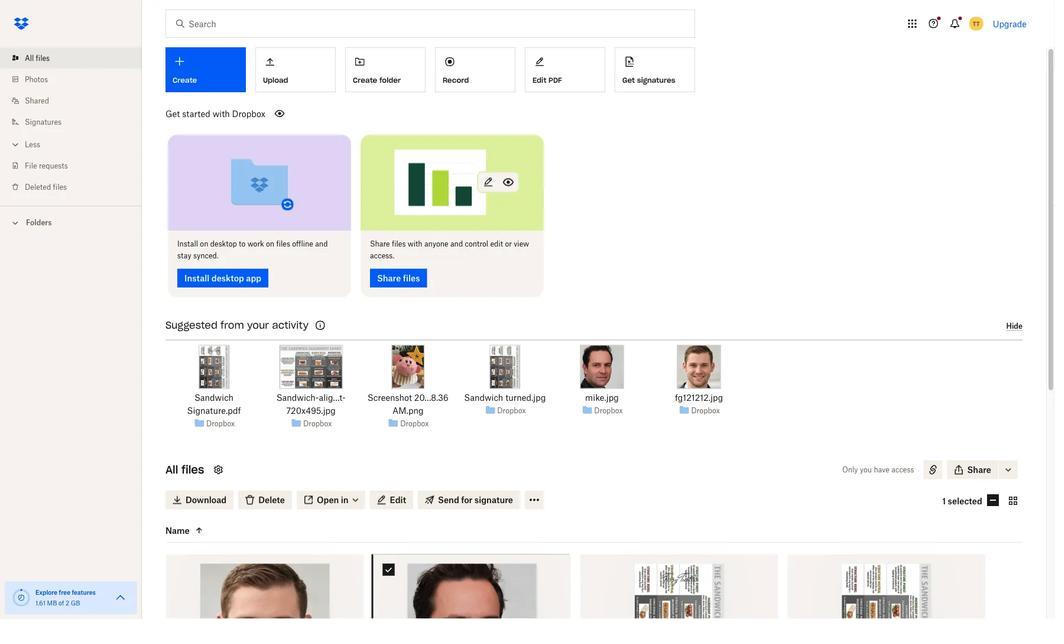 Task type: describe. For each thing, give the bounding box(es) containing it.
share button
[[948, 461, 999, 479]]

explore free features 1.61 mb of 2 gb
[[35, 589, 96, 607]]

upload button
[[256, 47, 336, 92]]

download button
[[166, 491, 234, 510]]

dropbox image
[[9, 12, 33, 35]]

anyone
[[425, 240, 449, 248]]

file, sandwich signature.pdf row
[[581, 555, 779, 619]]

less
[[25, 140, 40, 149]]

tt
[[974, 20, 981, 27]]

files left folder settings image
[[182, 463, 204, 477]]

create folder
[[353, 76, 401, 85]]

1 on from the left
[[200, 240, 208, 248]]

all files link
[[9, 47, 142, 69]]

stay
[[177, 251, 191, 260]]

deleted files link
[[9, 176, 142, 198]]

files inside install on desktop to work on files offline and stay synced.
[[276, 240, 290, 248]]

share inside button
[[968, 465, 992, 475]]

files inside button
[[403, 273, 420, 283]]

get signatures button
[[615, 47, 696, 92]]

sandwich-alig…t- 720x495.jpg
[[277, 393, 346, 416]]

file, mike.jpg row
[[374, 555, 571, 619]]

edit for edit
[[390, 495, 406, 505]]

sandwich signature.pdf link
[[171, 391, 257, 417]]

edit pdf button
[[525, 47, 606, 92]]

get signatures
[[623, 76, 676, 85]]

create for create folder
[[353, 76, 378, 85]]

dropbox for fg121212.jpg
[[692, 406, 720, 415]]

gb
[[71, 600, 80, 607]]

and inside share files with anyone and control edit or view access.
[[451, 240, 463, 248]]

install desktop app
[[185, 273, 262, 283]]

/screenshot 2023-08-18 at 9.48.36 am.png image
[[392, 345, 425, 389]]

record button
[[435, 47, 516, 92]]

create for create
[[173, 76, 197, 85]]

install for install desktop app
[[185, 273, 210, 283]]

mike.jpg
[[586, 393, 619, 403]]

of
[[59, 600, 64, 607]]

files right deleted
[[53, 182, 67, 191]]

in
[[341, 495, 349, 505]]

folder settings image
[[211, 463, 226, 477]]

sandwich-alig…t- 720x495.jpg link
[[268, 391, 354, 417]]

deleted files
[[25, 182, 67, 191]]

send for signature
[[438, 495, 513, 505]]

1
[[943, 496, 947, 506]]

file requests
[[25, 161, 68, 170]]

to
[[239, 240, 246, 248]]

access
[[892, 466, 915, 474]]

shared
[[25, 96, 49, 105]]

synced.
[[193, 251, 219, 260]]

install desktop app button
[[177, 269, 269, 288]]

files inside share files with anyone and control edit or view access.
[[392, 240, 406, 248]]

dropbox link for mike.jpg
[[595, 405, 623, 416]]

desktop inside install on desktop to work on files offline and stay synced.
[[210, 240, 237, 248]]

create button
[[166, 47, 246, 92]]

file, sandwich turned.jpg row
[[788, 555, 986, 619]]

free
[[59, 589, 70, 596]]

dropbox link for sandwich signature.pdf
[[206, 418, 235, 429]]

requests
[[39, 161, 68, 170]]

install on desktop to work on files offline and stay synced.
[[177, 240, 328, 260]]

all files inside "list item"
[[25, 54, 50, 62]]

create folder button
[[345, 47, 426, 92]]

/sandwich signature.pdf image
[[199, 345, 229, 389]]

signature.pdf
[[187, 406, 241, 416]]

send for signature button
[[418, 491, 521, 510]]

/sandwich alignment chart 720x495.jpg image
[[280, 345, 343, 389]]

with for files
[[408, 240, 423, 248]]

signatures
[[638, 76, 676, 85]]

upload
[[263, 76, 288, 85]]

your
[[247, 319, 269, 332]]

share files button
[[370, 269, 427, 288]]

hide button
[[1007, 322, 1023, 331]]

signatures
[[25, 117, 62, 126]]

alig…t-
[[319, 393, 346, 403]]

dropbox for sandwich signature.pdf
[[206, 419, 235, 428]]

edit button
[[370, 491, 414, 510]]

name
[[166, 526, 190, 536]]

access.
[[370, 251, 395, 260]]

get for get started with dropbox
[[166, 109, 180, 119]]

shared link
[[9, 90, 142, 111]]

share for share files with anyone and control edit or view access.
[[370, 240, 390, 248]]

app
[[246, 273, 262, 283]]

mb
[[47, 600, 57, 607]]

only you have access
[[843, 466, 915, 474]]

1 vertical spatial all files
[[166, 463, 204, 477]]

download
[[186, 495, 227, 505]]

name button
[[166, 524, 265, 538]]

edit for edit pdf
[[533, 76, 547, 85]]

tt button
[[968, 14, 987, 33]]

view
[[514, 240, 530, 248]]

deleted
[[25, 182, 51, 191]]

1.61
[[35, 600, 45, 607]]

pdf
[[549, 76, 563, 85]]

only
[[843, 466, 859, 474]]

folder
[[380, 76, 401, 85]]

open in
[[317, 495, 349, 505]]

all inside "list item"
[[25, 54, 34, 62]]

share for share files
[[377, 273, 401, 283]]

activity
[[272, 319, 309, 332]]

1 horizontal spatial all
[[166, 463, 178, 477]]

record
[[443, 76, 469, 85]]

file, fg121212.jpg row
[[166, 555, 364, 619]]



Task type: vqa. For each thing, say whether or not it's contained in the screenshot.
middle Documents
no



Task type: locate. For each thing, give the bounding box(es) containing it.
from
[[221, 319, 244, 332]]

2 and from the left
[[451, 240, 463, 248]]

on right work
[[266, 240, 275, 248]]

turned.jpg
[[506, 393, 546, 403]]

720x495.jpg
[[287, 406, 336, 416]]

dropbox for sandwich turned.jpg
[[498, 406, 526, 415]]

desktop left 'app'
[[212, 273, 244, 283]]

install
[[177, 240, 198, 248], [185, 273, 210, 283]]

file requests link
[[9, 155, 142, 176]]

dropbox link
[[498, 405, 526, 416], [595, 405, 623, 416], [692, 405, 720, 416], [206, 418, 235, 429], [303, 418, 332, 429], [401, 418, 429, 429]]

edit pdf
[[533, 76, 563, 85]]

install down synced.
[[185, 273, 210, 283]]

less image
[[9, 139, 21, 151]]

sandwich turned.jpg link
[[465, 391, 546, 404]]

and right offline
[[315, 240, 328, 248]]

delete button
[[239, 491, 292, 510]]

0 vertical spatial get
[[623, 76, 635, 85]]

1 horizontal spatial all files
[[166, 463, 204, 477]]

sandwich inside 'sandwich signature.pdf'
[[195, 393, 234, 403]]

install for install on desktop to work on files offline and stay synced.
[[177, 240, 198, 248]]

and inside install on desktop to work on files offline and stay synced.
[[315, 240, 328, 248]]

with
[[213, 109, 230, 119], [408, 240, 423, 248]]

dropbox down mike.jpg
[[595, 406, 623, 415]]

dropbox down 720x495.jpg
[[303, 419, 332, 428]]

suggested
[[166, 319, 218, 332]]

1 horizontal spatial on
[[266, 240, 275, 248]]

files up access.
[[392, 240, 406, 248]]

dropbox down sandwich turned.jpg
[[498, 406, 526, 415]]

0 horizontal spatial on
[[200, 240, 208, 248]]

0 vertical spatial all
[[25, 54, 34, 62]]

/sandwich turned.jpg image
[[490, 345, 521, 389]]

photos link
[[9, 69, 142, 90]]

0 vertical spatial install
[[177, 240, 198, 248]]

create up started
[[173, 76, 197, 85]]

all files list item
[[0, 47, 142, 69]]

dropbox link down 720x495.jpg
[[303, 418, 332, 429]]

sandwich signature.pdf
[[187, 393, 241, 416]]

2 on from the left
[[266, 240, 275, 248]]

with left anyone
[[408, 240, 423, 248]]

on up synced.
[[200, 240, 208, 248]]

edit left the pdf
[[533, 76, 547, 85]]

get for get signatures
[[623, 76, 635, 85]]

explore
[[35, 589, 57, 596]]

share down access.
[[377, 273, 401, 283]]

sandwich-
[[277, 393, 319, 403]]

get left signatures
[[623, 76, 635, 85]]

1 vertical spatial edit
[[390, 495, 406, 505]]

files left offline
[[276, 240, 290, 248]]

1 horizontal spatial create
[[353, 76, 378, 85]]

/fg121212.jpg image
[[678, 345, 721, 389]]

upgrade
[[994, 19, 1028, 29]]

offline
[[292, 240, 313, 248]]

share files with anyone and control edit or view access.
[[370, 240, 530, 260]]

edit
[[533, 76, 547, 85], [390, 495, 406, 505]]

1 vertical spatial get
[[166, 109, 180, 119]]

photos
[[25, 75, 48, 84]]

am.png
[[393, 406, 424, 416]]

started
[[182, 109, 210, 119]]

all up photos
[[25, 54, 34, 62]]

share inside button
[[377, 273, 401, 283]]

0 horizontal spatial all
[[25, 54, 34, 62]]

dropbox down fg121212.jpg link
[[692, 406, 720, 415]]

1 and from the left
[[315, 240, 328, 248]]

dropbox
[[232, 109, 266, 119], [498, 406, 526, 415], [595, 406, 623, 415], [692, 406, 720, 415], [206, 419, 235, 428], [303, 419, 332, 428], [401, 419, 429, 428]]

1 horizontal spatial get
[[623, 76, 635, 85]]

have
[[875, 466, 890, 474]]

all files left folder settings image
[[166, 463, 204, 477]]

files up photos
[[36, 54, 50, 62]]

and
[[315, 240, 328, 248], [451, 240, 463, 248]]

with inside share files with anyone and control edit or view access.
[[408, 240, 423, 248]]

files down share files with anyone and control edit or view access.
[[403, 273, 420, 283]]

share files
[[377, 273, 420, 283]]

fg121212.jpg link
[[676, 391, 724, 404]]

with right started
[[213, 109, 230, 119]]

0 vertical spatial desktop
[[210, 240, 237, 248]]

1 horizontal spatial edit
[[533, 76, 547, 85]]

list containing all files
[[0, 40, 142, 206]]

all
[[25, 54, 34, 62], [166, 463, 178, 477]]

get
[[623, 76, 635, 85], [166, 109, 180, 119]]

send
[[438, 495, 460, 505]]

1 vertical spatial share
[[377, 273, 401, 283]]

share up selected on the bottom right of page
[[968, 465, 992, 475]]

get started with dropbox
[[166, 109, 266, 119]]

dropbox link for fg121212.jpg
[[692, 405, 720, 416]]

0 horizontal spatial with
[[213, 109, 230, 119]]

dropbox down the signature.pdf on the bottom left
[[206, 419, 235, 428]]

1 vertical spatial desktop
[[212, 273, 244, 283]]

1 vertical spatial install
[[185, 273, 210, 283]]

list
[[0, 40, 142, 206]]

dropbox link down am.png
[[401, 418, 429, 429]]

0 vertical spatial edit
[[533, 76, 547, 85]]

sandwich up the signature.pdf on the bottom left
[[195, 393, 234, 403]]

fg121212.jpg
[[676, 393, 724, 403]]

screenshot
[[368, 393, 412, 403]]

sandwich
[[195, 393, 234, 403], [465, 393, 504, 403]]

edit left 'send'
[[390, 495, 406, 505]]

signatures link
[[9, 111, 142, 133]]

get inside button
[[623, 76, 635, 85]]

install inside install on desktop to work on files offline and stay synced.
[[177, 240, 198, 248]]

files
[[36, 54, 50, 62], [53, 182, 67, 191], [276, 240, 290, 248], [392, 240, 406, 248], [403, 273, 420, 283], [182, 463, 204, 477]]

1 selected
[[943, 496, 983, 506]]

2
[[66, 600, 69, 607]]

open in button
[[297, 491, 365, 510]]

sandwich turned.jpg
[[465, 393, 546, 403]]

or
[[505, 240, 512, 248]]

folders button
[[0, 214, 142, 231]]

create inside dropdown button
[[173, 76, 197, 85]]

dropbox link down the signature.pdf on the bottom left
[[206, 418, 235, 429]]

suggested from your activity
[[166, 319, 309, 332]]

dropbox link for sandwich-alig…t- 720x495.jpg
[[303, 418, 332, 429]]

0 vertical spatial all files
[[25, 54, 50, 62]]

dropbox for screenshot 20…8.36 am.png
[[401, 419, 429, 428]]

0 horizontal spatial get
[[166, 109, 180, 119]]

0 horizontal spatial and
[[315, 240, 328, 248]]

1 horizontal spatial with
[[408, 240, 423, 248]]

sandwich for sandwich turned.jpg
[[465, 393, 504, 403]]

dropbox for mike.jpg
[[595, 406, 623, 415]]

0 vertical spatial share
[[370, 240, 390, 248]]

open
[[317, 495, 339, 505]]

install up stay
[[177, 240, 198, 248]]

upgrade link
[[994, 19, 1028, 29]]

and left control
[[451, 240, 463, 248]]

1 vertical spatial all
[[166, 463, 178, 477]]

mike.jpg link
[[586, 391, 619, 404]]

1 sandwich from the left
[[195, 393, 234, 403]]

20…8.36
[[415, 393, 449, 403]]

1 horizontal spatial sandwich
[[465, 393, 504, 403]]

dropbox link for sandwich turned.jpg
[[498, 405, 526, 416]]

0 horizontal spatial create
[[173, 76, 197, 85]]

dropbox link for screenshot 20…8.36 am.png
[[401, 418, 429, 429]]

1 vertical spatial with
[[408, 240, 423, 248]]

desktop inside button
[[212, 273, 244, 283]]

/mike.jpg image
[[581, 345, 624, 389]]

work
[[248, 240, 264, 248]]

quota usage element
[[12, 589, 31, 608]]

dropbox link down mike.jpg
[[595, 405, 623, 416]]

features
[[72, 589, 96, 596]]

sandwich down '/sandwich turned.jpg' image
[[465, 393, 504, 403]]

control
[[465, 240, 489, 248]]

0 horizontal spatial all files
[[25, 54, 50, 62]]

screenshot 20…8.36 am.png
[[368, 393, 449, 416]]

0 horizontal spatial sandwich
[[195, 393, 234, 403]]

desktop left 'to'
[[210, 240, 237, 248]]

all files
[[25, 54, 50, 62], [166, 463, 204, 477]]

sandwich for sandwich signature.pdf
[[195, 393, 234, 403]]

screenshot 20…8.36 am.png link
[[365, 391, 451, 417]]

delete
[[259, 495, 285, 505]]

2 sandwich from the left
[[465, 393, 504, 403]]

1 horizontal spatial and
[[451, 240, 463, 248]]

dropbox link down fg121212.jpg link
[[692, 405, 720, 416]]

signature
[[475, 495, 513, 505]]

with for started
[[213, 109, 230, 119]]

create inside button
[[353, 76, 378, 85]]

file
[[25, 161, 37, 170]]

dropbox down the upload
[[232, 109, 266, 119]]

share up access.
[[370, 240, 390, 248]]

files inside "list item"
[[36, 54, 50, 62]]

hide
[[1007, 322, 1023, 330]]

install inside button
[[185, 273, 210, 283]]

2 vertical spatial share
[[968, 465, 992, 475]]

dropbox for sandwich-alig…t- 720x495.jpg
[[303, 419, 332, 428]]

all up download button
[[166, 463, 178, 477]]

create left folder
[[353, 76, 378, 85]]

get left started
[[166, 109, 180, 119]]

for
[[462, 495, 473, 505]]

0 vertical spatial with
[[213, 109, 230, 119]]

selected
[[949, 496, 983, 506]]

folders
[[26, 218, 52, 227]]

share inside share files with anyone and control edit or view access.
[[370, 240, 390, 248]]

Search in folder "Dropbox" text field
[[189, 17, 671, 30]]

0 horizontal spatial edit
[[390, 495, 406, 505]]

dropbox down am.png
[[401, 419, 429, 428]]

all files up photos
[[25, 54, 50, 62]]

dropbox link down sandwich turned.jpg
[[498, 405, 526, 416]]



